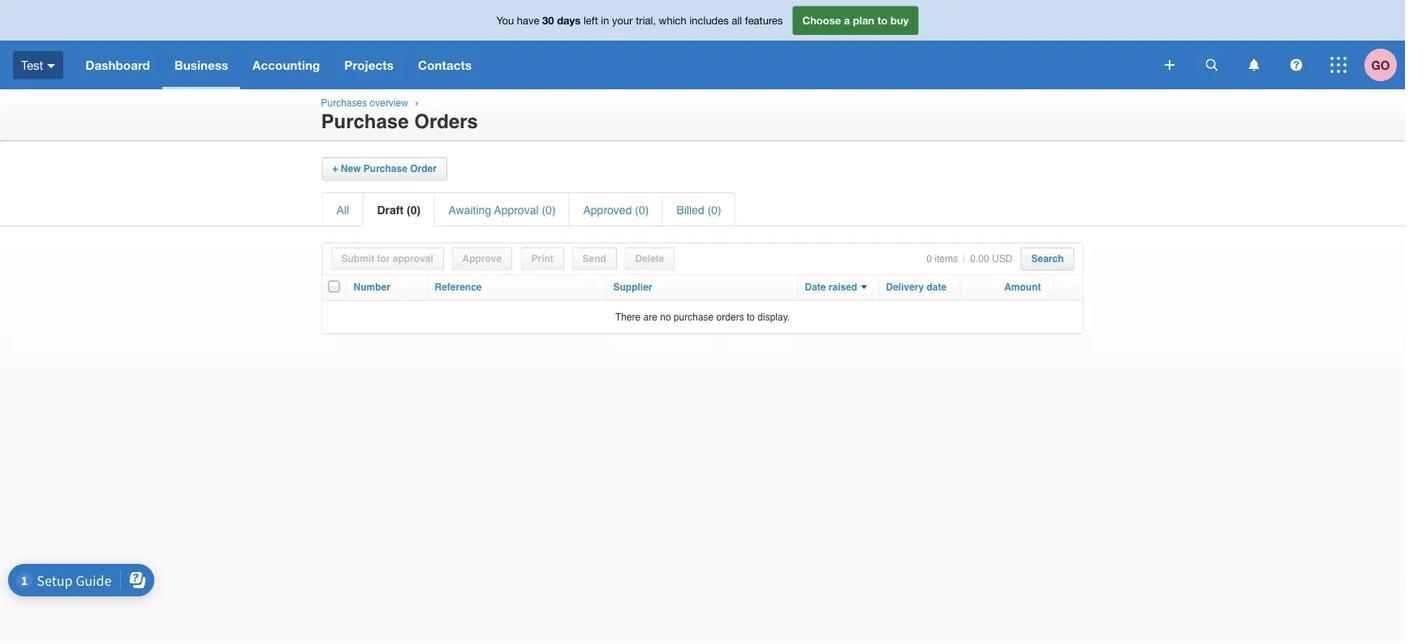 Task type: locate. For each thing, give the bounding box(es) containing it.
draft (0)
[[377, 204, 421, 217]]

send button
[[582, 253, 606, 265]]

awaiting
[[448, 204, 491, 217]]

0 vertical spatial to
[[877, 14, 888, 27]]

test button
[[0, 41, 73, 89]]

accounting
[[253, 58, 320, 72]]

0 horizontal spatial svg image
[[1249, 59, 1259, 71]]

submit for approval button
[[341, 253, 433, 265]]

display.
[[758, 311, 790, 323]]

supplier
[[613, 282, 652, 293]]

navigation
[[73, 41, 1153, 89]]

to
[[877, 14, 888, 27], [747, 311, 755, 323]]

0 horizontal spatial to
[[747, 311, 755, 323]]

svg image inside test popup button
[[47, 64, 55, 68]]

(0) for billed (0)
[[708, 204, 721, 217]]

a
[[844, 14, 850, 27]]

amount link
[[1004, 282, 1041, 293]]

(0)
[[407, 204, 421, 217], [542, 204, 556, 217], [635, 204, 649, 217], [708, 204, 721, 217]]

reference link
[[435, 282, 482, 293]]

1 horizontal spatial to
[[877, 14, 888, 27]]

days
[[557, 14, 581, 27]]

2 (0) from the left
[[542, 204, 556, 217]]

0 items | 0.00 usd
[[927, 253, 1012, 265]]

there
[[615, 311, 641, 323]]

to left the buy at right
[[877, 14, 888, 27]]

raised
[[829, 282, 857, 293]]

plan
[[853, 14, 874, 27]]

draft
[[377, 204, 404, 217]]

banner
[[0, 0, 1405, 89]]

30
[[542, 14, 554, 27]]

orders
[[716, 311, 744, 323]]

print
[[531, 253, 553, 265]]

submit
[[341, 253, 374, 265]]

projects
[[344, 58, 394, 72]]

purchases overview
[[321, 97, 408, 109]]

contacts
[[418, 58, 472, 72]]

approve button
[[462, 253, 502, 265]]

date raised link
[[805, 282, 857, 293]]

delivery date
[[886, 282, 947, 293]]

purchase
[[321, 110, 409, 132], [364, 163, 407, 175]]

contacts button
[[406, 41, 484, 89]]

choose
[[802, 14, 841, 27]]

accounting button
[[240, 41, 332, 89]]

amount
[[1004, 282, 1041, 293]]

svg image
[[1206, 59, 1218, 71], [1165, 60, 1175, 70], [47, 64, 55, 68]]

|
[[963, 253, 965, 265]]

3 (0) from the left
[[635, 204, 649, 217]]

date raised
[[805, 282, 857, 293]]

(0) right approved
[[635, 204, 649, 217]]

purchase orders
[[321, 110, 478, 132]]

4 (0) from the left
[[708, 204, 721, 217]]

(0) right approval on the left
[[542, 204, 556, 217]]

all button
[[336, 204, 349, 217]]

all
[[732, 14, 742, 27]]

2 horizontal spatial svg image
[[1206, 59, 1218, 71]]

billed (0) button
[[677, 204, 721, 217]]

usd
[[992, 253, 1012, 265]]

search
[[1031, 253, 1064, 265]]

delivery date link
[[886, 282, 947, 293]]

navigation containing dashboard
[[73, 41, 1153, 89]]

0 horizontal spatial svg image
[[47, 64, 55, 68]]

0 vertical spatial purchase
[[321, 110, 409, 132]]

billed (0)
[[677, 204, 721, 217]]

1 horizontal spatial svg image
[[1290, 59, 1302, 71]]

to right the orders
[[747, 311, 755, 323]]

approved
[[583, 204, 632, 217]]

purchase right new
[[364, 163, 407, 175]]

(0) for draft (0)
[[407, 204, 421, 217]]

print button
[[531, 253, 553, 265]]

(0) right billed
[[708, 204, 721, 217]]

test
[[21, 58, 43, 72]]

in
[[601, 14, 609, 27]]

2 horizontal spatial svg image
[[1330, 57, 1347, 73]]

1 (0) from the left
[[407, 204, 421, 217]]

+ new purchase order
[[332, 163, 437, 175]]

purchase
[[674, 311, 714, 323]]

svg image
[[1330, 57, 1347, 73], [1249, 59, 1259, 71], [1290, 59, 1302, 71]]

features
[[745, 14, 783, 27]]

send
[[582, 253, 606, 265]]

dashboard link
[[73, 41, 162, 89]]

0.00
[[970, 253, 989, 265]]

purchases overview link
[[321, 97, 408, 109]]

purchase down the 'purchases overview' link
[[321, 110, 409, 132]]

(0) right draft
[[407, 204, 421, 217]]

delete button
[[635, 253, 664, 265]]

+ new purchase order button
[[332, 163, 437, 175]]

number link
[[354, 282, 390, 293]]



Task type: vqa. For each thing, say whether or not it's contained in the screenshot.
No transactions imported
no



Task type: describe. For each thing, give the bounding box(es) containing it.
date
[[927, 282, 947, 293]]

awaiting approval (0)
[[448, 204, 556, 217]]

approval
[[494, 204, 539, 217]]

delete
[[635, 253, 664, 265]]

1 horizontal spatial svg image
[[1165, 60, 1175, 70]]

business button
[[162, 41, 240, 89]]

trial,
[[636, 14, 656, 27]]

number
[[354, 282, 390, 293]]

go
[[1371, 58, 1390, 72]]

order
[[410, 163, 437, 175]]

includes
[[689, 14, 729, 27]]

no
[[660, 311, 671, 323]]

go button
[[1364, 41, 1405, 89]]

for
[[377, 253, 390, 265]]

your
[[612, 14, 633, 27]]

buy
[[891, 14, 909, 27]]

new
[[341, 163, 361, 175]]

draft (0) button
[[377, 204, 421, 217]]

approve
[[462, 253, 502, 265]]

choose a plan to buy
[[802, 14, 909, 27]]

date
[[805, 282, 826, 293]]

left
[[584, 14, 598, 27]]

1 vertical spatial to
[[747, 311, 755, 323]]

business
[[174, 58, 228, 72]]

reference
[[435, 282, 482, 293]]

orders
[[414, 110, 478, 132]]

approved (0)
[[583, 204, 649, 217]]

purchases
[[321, 97, 367, 109]]

0
[[927, 253, 932, 265]]

approved (0) button
[[583, 204, 649, 217]]

items
[[935, 253, 958, 265]]

search button
[[1031, 253, 1064, 265]]

which
[[659, 14, 687, 27]]

overview
[[370, 97, 408, 109]]

+
[[332, 163, 338, 175]]

all
[[336, 204, 349, 217]]

approval
[[393, 253, 433, 265]]

have
[[517, 14, 539, 27]]

awaiting approval (0) button
[[448, 204, 556, 217]]

dashboard
[[85, 58, 150, 72]]

there are no purchase orders to display.
[[615, 311, 790, 323]]

(0) for approved (0)
[[635, 204, 649, 217]]

projects button
[[332, 41, 406, 89]]

billed
[[677, 204, 704, 217]]

you have 30 days left in your trial, which includes all features
[[496, 14, 783, 27]]

submit for approval
[[341, 253, 433, 265]]

are
[[643, 311, 657, 323]]

delivery
[[886, 282, 924, 293]]

you
[[496, 14, 514, 27]]

1 vertical spatial purchase
[[364, 163, 407, 175]]

banner containing dashboard
[[0, 0, 1405, 89]]

supplier link
[[613, 282, 652, 293]]



